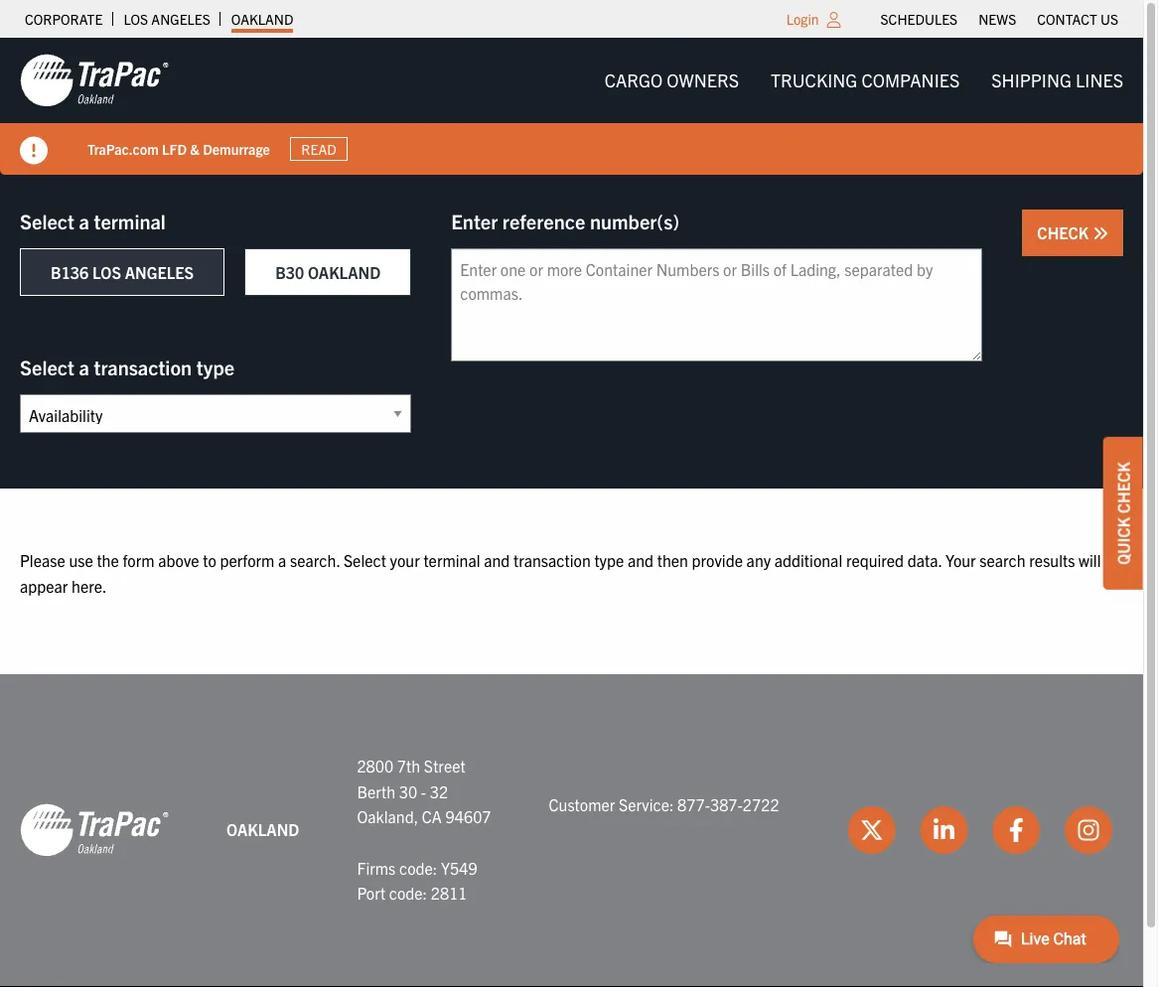 Task type: vqa. For each thing, say whether or not it's contained in the screenshot.
In-Gate Camera image
no



Task type: locate. For each thing, give the bounding box(es) containing it.
code: right port
[[389, 884, 427, 903]]

contact us
[[1038, 10, 1119, 28]]

provide
[[692, 551, 743, 570]]

please use the form above to perform a search. select your terminal and transaction type and then provide any additional required data. your search results will appear here.
[[20, 551, 1102, 596]]

0 vertical spatial oakland
[[231, 10, 294, 28]]

a inside please use the form above to perform a search. select your terminal and transaction type and then provide any additional required data. your search results will appear here.
[[278, 551, 287, 570]]

corporate link
[[25, 5, 103, 33]]

contact us link
[[1038, 5, 1119, 33]]

trucking
[[771, 69, 858, 91]]

0 horizontal spatial terminal
[[94, 209, 166, 234]]

2 vertical spatial a
[[278, 551, 287, 570]]

code: up 2811
[[399, 858, 438, 878]]

oakland image
[[20, 53, 169, 108], [20, 803, 169, 859]]

service:
[[619, 795, 674, 814]]

1 vertical spatial transaction
[[514, 551, 591, 570]]

select for select a transaction type
[[20, 355, 74, 380]]

and right your
[[484, 551, 510, 570]]

shipping
[[992, 69, 1072, 91]]

form
[[123, 551, 155, 570]]

reference
[[503, 209, 586, 234]]

1 vertical spatial oakland
[[308, 262, 381, 282]]

then
[[658, 551, 689, 570]]

terminal right your
[[424, 551, 480, 570]]

2800 7th street berth 30 - 32 oakland, ca 94607
[[357, 756, 491, 827]]

banner
[[0, 38, 1159, 175]]

the
[[97, 551, 119, 570]]

above
[[158, 551, 199, 570]]

news link
[[979, 5, 1017, 33]]

firms
[[357, 858, 396, 878]]

1 horizontal spatial los
[[124, 10, 148, 28]]

1 horizontal spatial and
[[628, 551, 654, 570]]

footer containing 2800 7th street
[[0, 675, 1144, 988]]

1 horizontal spatial terminal
[[424, 551, 480, 570]]

los right corporate
[[124, 10, 148, 28]]

customer
[[549, 795, 615, 814]]

0 horizontal spatial check
[[1038, 223, 1093, 242]]

0 vertical spatial oakland image
[[20, 53, 169, 108]]

menu bar down light image
[[589, 60, 1140, 101]]

select up b136
[[20, 209, 74, 234]]

port
[[357, 884, 386, 903]]

menu bar up shipping
[[871, 5, 1129, 33]]

1 horizontal spatial transaction
[[514, 551, 591, 570]]

1 vertical spatial type
[[595, 551, 624, 570]]

cargo owners
[[605, 69, 739, 91]]

0 horizontal spatial los
[[92, 262, 121, 282]]

1 vertical spatial los
[[92, 262, 121, 282]]

schedules
[[881, 10, 958, 28]]

b30
[[275, 262, 304, 282]]

1 vertical spatial angeles
[[125, 262, 194, 282]]

select left your
[[344, 551, 386, 570]]

los
[[124, 10, 148, 28], [92, 262, 121, 282]]

0 horizontal spatial type
[[196, 355, 235, 380]]

1 vertical spatial menu bar
[[589, 60, 1140, 101]]

data.
[[908, 551, 942, 570]]

877-
[[678, 795, 711, 814]]

2722
[[743, 795, 780, 814]]

menu bar
[[871, 5, 1129, 33], [589, 60, 1140, 101]]

0 vertical spatial type
[[196, 355, 235, 380]]

trapac.com
[[87, 140, 159, 158]]

required
[[847, 551, 904, 570]]

additional
[[775, 551, 843, 570]]

1 horizontal spatial check
[[1114, 462, 1134, 514]]

1 vertical spatial select
[[20, 355, 74, 380]]

a left search. on the bottom left
[[278, 551, 287, 570]]

b30 oakland
[[275, 262, 381, 282]]

0 vertical spatial a
[[79, 209, 89, 234]]

angeles
[[151, 10, 210, 28], [125, 262, 194, 282]]

2811
[[431, 884, 468, 903]]

387-
[[710, 795, 743, 814]]

2800
[[357, 756, 394, 776]]

footer
[[0, 675, 1144, 988]]

and left the then
[[628, 551, 654, 570]]

0 vertical spatial select
[[20, 209, 74, 234]]

appear
[[20, 576, 68, 596]]

2 vertical spatial oakland
[[227, 820, 299, 840]]

companies
[[862, 69, 960, 91]]

enter reference number(s)
[[451, 209, 680, 234]]

1 vertical spatial oakland image
[[20, 803, 169, 859]]

berth
[[357, 782, 396, 802]]

0 vertical spatial transaction
[[94, 355, 192, 380]]

a for terminal
[[79, 209, 89, 234]]

1 vertical spatial terminal
[[424, 551, 480, 570]]

1 vertical spatial a
[[79, 355, 89, 380]]

0 vertical spatial los
[[124, 10, 148, 28]]

1 oakland image from the top
[[20, 53, 169, 108]]

perform
[[220, 551, 275, 570]]

a
[[79, 209, 89, 234], [79, 355, 89, 380], [278, 551, 287, 570]]

and
[[484, 551, 510, 570], [628, 551, 654, 570]]

los right b136
[[92, 262, 121, 282]]

angeles left oakland link
[[151, 10, 210, 28]]

1 horizontal spatial type
[[595, 551, 624, 570]]

type
[[196, 355, 235, 380], [595, 551, 624, 570]]

shipping lines
[[992, 69, 1124, 91]]

transaction
[[94, 355, 192, 380], [514, 551, 591, 570]]

search.
[[290, 551, 340, 570]]

search
[[980, 551, 1026, 570]]

a up b136
[[79, 209, 89, 234]]

0 vertical spatial menu bar
[[871, 5, 1129, 33]]

use
[[69, 551, 93, 570]]

check
[[1038, 223, 1093, 242], [1114, 462, 1134, 514]]

firms code:  y549 port code:  2811
[[357, 858, 478, 903]]

transaction inside please use the form above to perform a search. select your terminal and transaction type and then provide any additional required data. your search results will appear here.
[[514, 551, 591, 570]]

trucking companies
[[771, 69, 960, 91]]

banner containing cargo owners
[[0, 38, 1159, 175]]

a down b136
[[79, 355, 89, 380]]

30
[[399, 782, 418, 802]]

terminal up b136 los angeles
[[94, 209, 166, 234]]

angeles down select a terminal
[[125, 262, 194, 282]]

demurrage
[[203, 140, 270, 158]]

0 horizontal spatial and
[[484, 551, 510, 570]]

cargo owners link
[[589, 60, 755, 101]]

here.
[[72, 576, 107, 596]]

terminal
[[94, 209, 166, 234], [424, 551, 480, 570]]

32
[[430, 782, 448, 802]]

us
[[1101, 10, 1119, 28]]

oakland
[[231, 10, 294, 28], [308, 262, 381, 282], [227, 820, 299, 840]]

solid image
[[1093, 226, 1109, 241]]

select down b136
[[20, 355, 74, 380]]

7th
[[397, 756, 420, 776]]

1 vertical spatial check
[[1114, 462, 1134, 514]]

code:
[[399, 858, 438, 878], [389, 884, 427, 903]]

2 vertical spatial select
[[344, 551, 386, 570]]

check button
[[1023, 210, 1124, 256]]

select for select a terminal
[[20, 209, 74, 234]]

contact
[[1038, 10, 1098, 28]]

y549
[[441, 858, 478, 878]]

0 horizontal spatial transaction
[[94, 355, 192, 380]]

login link
[[787, 10, 819, 28]]

1 vertical spatial code:
[[389, 884, 427, 903]]

b136 los angeles
[[51, 262, 194, 282]]

0 vertical spatial check
[[1038, 223, 1093, 242]]

select a transaction type
[[20, 355, 235, 380]]



Task type: describe. For each thing, give the bounding box(es) containing it.
ca
[[422, 807, 442, 827]]

read link
[[290, 137, 348, 161]]

-
[[421, 782, 426, 802]]

0 vertical spatial angeles
[[151, 10, 210, 28]]

owners
[[667, 69, 739, 91]]

to
[[203, 551, 216, 570]]

number(s)
[[590, 209, 680, 234]]

94607
[[446, 807, 491, 827]]

lines
[[1076, 69, 1124, 91]]

terminal inside please use the form above to perform a search. select your terminal and transaction type and then provide any additional required data. your search results will appear here.
[[424, 551, 480, 570]]

2 oakland image from the top
[[20, 803, 169, 859]]

los angeles
[[124, 10, 210, 28]]

trapac.com lfd & demurrage
[[87, 140, 270, 158]]

Enter reference number(s) text field
[[451, 248, 983, 362]]

shipping lines link
[[976, 60, 1140, 101]]

2 and from the left
[[628, 551, 654, 570]]

login
[[787, 10, 819, 28]]

oakland link
[[231, 5, 294, 33]]

type inside please use the form above to perform a search. select your terminal and transaction type and then provide any additional required data. your search results will appear here.
[[595, 551, 624, 570]]

menu bar containing cargo owners
[[589, 60, 1140, 101]]

&
[[190, 140, 200, 158]]

select inside please use the form above to perform a search. select your terminal and transaction type and then provide any additional required data. your search results will appear here.
[[344, 551, 386, 570]]

cargo
[[605, 69, 663, 91]]

quick check
[[1114, 462, 1134, 565]]

quick
[[1114, 518, 1134, 565]]

street
[[424, 756, 466, 776]]

trucking companies link
[[755, 60, 976, 101]]

will
[[1079, 551, 1102, 570]]

0 vertical spatial terminal
[[94, 209, 166, 234]]

b136
[[51, 262, 89, 282]]

corporate
[[25, 10, 103, 28]]

customer service: 877-387-2722
[[549, 795, 780, 814]]

select a terminal
[[20, 209, 166, 234]]

light image
[[827, 12, 841, 28]]

oakland,
[[357, 807, 418, 827]]

schedules link
[[881, 5, 958, 33]]

1 and from the left
[[484, 551, 510, 570]]

read
[[301, 140, 337, 158]]

a for transaction
[[79, 355, 89, 380]]

enter
[[451, 209, 498, 234]]

news
[[979, 10, 1017, 28]]

lfd
[[162, 140, 187, 158]]

your
[[946, 551, 976, 570]]

please
[[20, 551, 65, 570]]

oakland image inside banner
[[20, 53, 169, 108]]

0 vertical spatial code:
[[399, 858, 438, 878]]

results
[[1030, 551, 1076, 570]]

los inside los angeles link
[[124, 10, 148, 28]]

any
[[747, 551, 771, 570]]

los angeles link
[[124, 5, 210, 33]]

menu bar containing schedules
[[871, 5, 1129, 33]]

quick check link
[[1104, 437, 1144, 590]]

solid image
[[20, 137, 48, 165]]

your
[[390, 551, 420, 570]]

check inside button
[[1038, 223, 1093, 242]]



